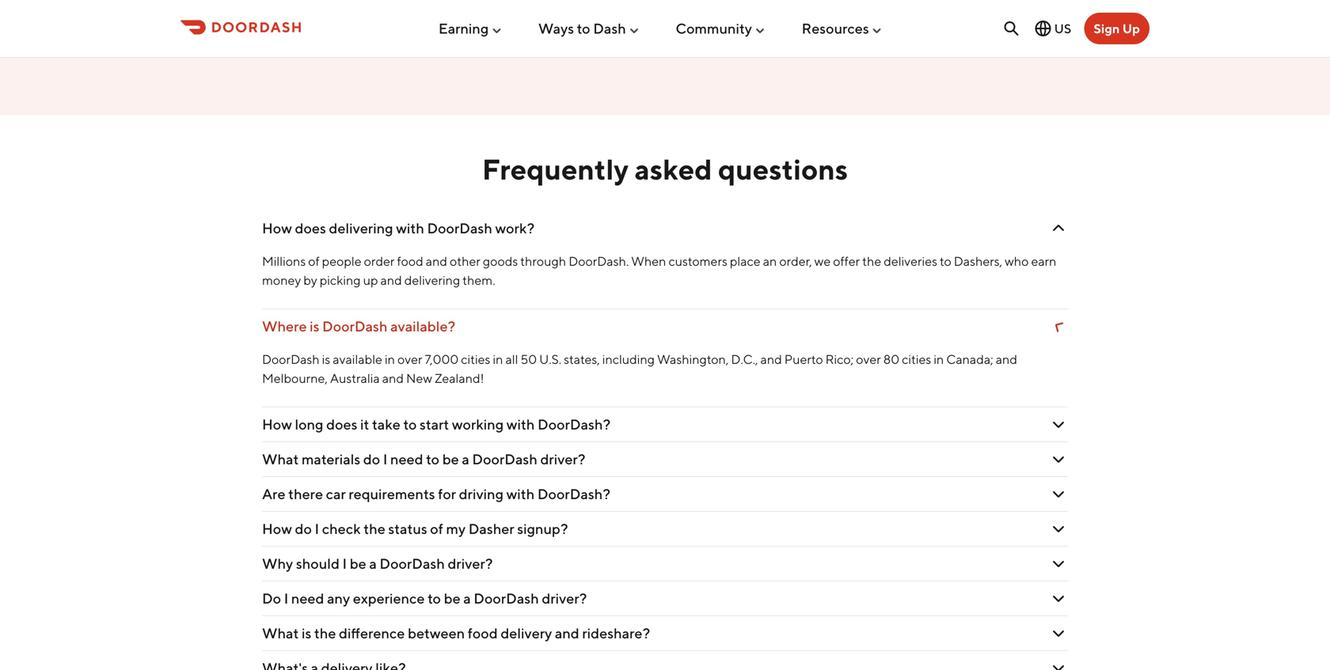 Task type: vqa. For each thing, say whether or not it's contained in the screenshot.
Chevron Down icon for What materials do I need to be a DoorDash driver?
yes



Task type: locate. For each thing, give the bounding box(es) containing it.
check
[[322, 521, 361, 538]]

d.c.,
[[731, 352, 758, 367]]

order
[[364, 254, 395, 269]]

2 cities from the left
[[902, 352, 931, 367]]

do
[[262, 590, 281, 607]]

0 vertical spatial driver?
[[540, 451, 586, 468]]

food left delivery
[[468, 625, 498, 642]]

people
[[322, 254, 362, 269]]

1 over from the left
[[397, 352, 422, 367]]

0 horizontal spatial food
[[397, 254, 423, 269]]

2 horizontal spatial the
[[863, 254, 882, 269]]

chevron down image for how does delivering with doordash work?
[[1049, 219, 1068, 238]]

how does delivering with doordash work?
[[262, 220, 535, 237]]

2 in from the left
[[493, 352, 503, 367]]

0 horizontal spatial cities
[[461, 352, 490, 367]]

delivering down other in the top left of the page
[[404, 273, 460, 288]]

2 vertical spatial be
[[444, 590, 461, 607]]

of up by
[[308, 254, 320, 269]]

to right take
[[403, 416, 417, 433]]

a up experience
[[369, 555, 377, 573]]

1 horizontal spatial need
[[390, 451, 423, 468]]

how for how does delivering with doordash work?
[[262, 220, 292, 237]]

0 horizontal spatial delivering
[[329, 220, 393, 237]]

what down do
[[262, 625, 299, 642]]

rideshare?
[[582, 625, 650, 642]]

over
[[397, 352, 422, 367], [856, 352, 881, 367]]

0 vertical spatial of
[[308, 254, 320, 269]]

0 vertical spatial food
[[397, 254, 423, 269]]

7,000
[[425, 352, 459, 367]]

1 vertical spatial chevron down image
[[1049, 555, 1068, 574]]

by
[[303, 273, 317, 288]]

0 vertical spatial be
[[442, 451, 459, 468]]

to left dashers,
[[940, 254, 952, 269]]

does left it
[[326, 416, 357, 433]]

need left any
[[291, 590, 324, 607]]

in left "all"
[[493, 352, 503, 367]]

50
[[521, 352, 537, 367]]

is left available
[[322, 352, 330, 367]]

i down take
[[383, 451, 388, 468]]

1 horizontal spatial do
[[363, 451, 380, 468]]

0 vertical spatial a
[[462, 451, 469, 468]]

for
[[438, 486, 456, 503]]

1 vertical spatial is
[[322, 352, 330, 367]]

doordash is available in over 7,000 cities in all 50 u.s. states, including washington, d.c., and puerto rico; over 80 cities in canada; and melbourne, australia and new zealand!
[[262, 352, 1018, 386]]

of left my
[[430, 521, 443, 538]]

asked
[[635, 152, 712, 186]]

does up the millions
[[295, 220, 326, 237]]

doordash up melbourne,
[[262, 352, 320, 367]]

1 horizontal spatial of
[[430, 521, 443, 538]]

driver? for do i need any experience to be a doordash driver?
[[542, 590, 587, 607]]

sign up
[[1094, 21, 1140, 36]]

materials
[[302, 451, 360, 468]]

0 horizontal spatial need
[[291, 590, 324, 607]]

driver? up signup? at the left of the page
[[540, 451, 586, 468]]

australia
[[330, 371, 380, 386]]

available
[[333, 352, 382, 367]]

need
[[390, 451, 423, 468], [291, 590, 324, 607]]

0 vertical spatial how
[[262, 220, 292, 237]]

delivering
[[329, 220, 393, 237], [404, 273, 460, 288]]

between
[[408, 625, 465, 642]]

and right canada;
[[996, 352, 1018, 367]]

in
[[385, 352, 395, 367], [493, 352, 503, 367], [934, 352, 944, 367]]

5 chevron down image from the top
[[1049, 520, 1068, 539]]

1 vertical spatial do
[[295, 521, 312, 538]]

be up what is the difference between food delivery and rideshare?
[[444, 590, 461, 607]]

1 vertical spatial what
[[262, 625, 299, 642]]

1 vertical spatial food
[[468, 625, 498, 642]]

chevron down image
[[1049, 317, 1069, 336], [1049, 555, 1068, 574], [1049, 659, 1068, 671]]

how for how do i check the status of my dasher signup?
[[262, 521, 292, 538]]

and right d.c.,
[[761, 352, 782, 367]]

how up the millions
[[262, 220, 292, 237]]

and left other in the top left of the page
[[426, 254, 447, 269]]

do down it
[[363, 451, 380, 468]]

doordash up available
[[322, 318, 388, 335]]

be
[[442, 451, 459, 468], [350, 555, 366, 573], [444, 590, 461, 607]]

delivering inside millions of people order food and other goods through doordash. when customers place an order, we offer the deliveries to dashers, who earn money by picking up and delivering them.
[[404, 273, 460, 288]]

1 horizontal spatial cities
[[902, 352, 931, 367]]

a down working
[[462, 451, 469, 468]]

chevron down image for where is doordash available?
[[1049, 317, 1069, 336]]

0 vertical spatial the
[[863, 254, 882, 269]]

3 chevron down image from the top
[[1049, 450, 1068, 469]]

should
[[296, 555, 340, 573]]

do down there
[[295, 521, 312, 538]]

1 how from the top
[[262, 220, 292, 237]]

1 vertical spatial delivering
[[404, 273, 460, 288]]

in left canada;
[[934, 352, 944, 367]]

cities up 'zealand!'
[[461, 352, 490, 367]]

states,
[[564, 352, 600, 367]]

what
[[262, 451, 299, 468], [262, 625, 299, 642]]

with
[[396, 220, 424, 237], [507, 416, 535, 433], [506, 486, 535, 503]]

what up are
[[262, 451, 299, 468]]

1 cities from the left
[[461, 352, 490, 367]]

to down start
[[426, 451, 440, 468]]

is for the
[[302, 625, 311, 642]]

to for do i need any experience to be a doordash driver?
[[428, 590, 441, 607]]

1 vertical spatial does
[[326, 416, 357, 433]]

4 chevron down image from the top
[[1049, 485, 1068, 504]]

it
[[360, 416, 369, 433]]

community link
[[676, 14, 767, 43]]

1 horizontal spatial over
[[856, 352, 881, 367]]

is for available
[[322, 352, 330, 367]]

doordash? down states,
[[538, 416, 611, 433]]

1 horizontal spatial the
[[364, 521, 385, 538]]

1 vertical spatial driver?
[[448, 555, 493, 573]]

1 vertical spatial the
[[364, 521, 385, 538]]

and
[[426, 254, 447, 269], [381, 273, 402, 288], [761, 352, 782, 367], [996, 352, 1018, 367], [382, 371, 404, 386], [555, 625, 579, 642]]

in right available
[[385, 352, 395, 367]]

ways to dash link
[[538, 14, 640, 43]]

do i need any experience to be a doordash driver?
[[262, 590, 587, 607]]

i right do
[[284, 590, 288, 607]]

take
[[372, 416, 401, 433]]

be up for
[[442, 451, 459, 468]]

the right offer
[[863, 254, 882, 269]]

2 vertical spatial chevron down image
[[1049, 659, 1068, 671]]

doordash up other in the top left of the page
[[427, 220, 492, 237]]

2 how from the top
[[262, 416, 292, 433]]

the down any
[[314, 625, 336, 642]]

is
[[310, 318, 319, 335], [322, 352, 330, 367], [302, 625, 311, 642]]

is inside doordash is available in over 7,000 cities in all 50 u.s. states, including washington, d.c., and puerto rico; over 80 cities in canada; and melbourne, australia and new zealand!
[[322, 352, 330, 367]]

puerto
[[785, 352, 823, 367]]

to for what materials do i need to be a doordash driver?
[[426, 451, 440, 468]]

2 chevron down image from the top
[[1049, 415, 1068, 434]]

of
[[308, 254, 320, 269], [430, 521, 443, 538]]

do
[[363, 451, 380, 468], [295, 521, 312, 538]]

0 horizontal spatial of
[[308, 254, 320, 269]]

to up the between
[[428, 590, 441, 607]]

to inside millions of people order food and other goods through doordash. when customers place an order, we offer the deliveries to dashers, who earn money by picking up and delivering them.
[[940, 254, 952, 269]]

to left the dash on the top left
[[577, 20, 590, 37]]

1 what from the top
[[262, 451, 299, 468]]

1 chevron down image from the top
[[1049, 219, 1068, 238]]

2 horizontal spatial in
[[934, 352, 944, 367]]

food right order
[[397, 254, 423, 269]]

3 how from the top
[[262, 521, 292, 538]]

2 over from the left
[[856, 352, 881, 367]]

doordash?
[[538, 416, 611, 433], [538, 486, 610, 503]]

chevron down image inside button
[[1049, 659, 1068, 671]]

available?
[[390, 318, 455, 335]]

i
[[383, 451, 388, 468], [315, 521, 319, 538], [343, 555, 347, 573], [284, 590, 288, 607]]

i left the check
[[315, 521, 319, 538]]

a for need
[[462, 451, 469, 468]]

driver? up delivery
[[542, 590, 587, 607]]

be down the check
[[350, 555, 366, 573]]

0 horizontal spatial over
[[397, 352, 422, 367]]

chevron down image for how long does it take to start working with doordash?
[[1049, 415, 1068, 434]]

other
[[450, 254, 481, 269]]

cities right 80
[[902, 352, 931, 367]]

how up why
[[262, 521, 292, 538]]

how left long
[[262, 416, 292, 433]]

chevron down image for do i need any experience to be a doordash driver?
[[1049, 590, 1068, 609]]

1 in from the left
[[385, 352, 395, 367]]

1 horizontal spatial in
[[493, 352, 503, 367]]

frequently
[[482, 152, 629, 186]]

delivering up order
[[329, 220, 393, 237]]

is left difference
[[302, 625, 311, 642]]

1 vertical spatial a
[[369, 555, 377, 573]]

experience
[[353, 590, 425, 607]]

7 chevron down image from the top
[[1049, 624, 1068, 643]]

frequently asked questions
[[482, 152, 848, 186]]

canada;
[[947, 352, 994, 367]]

0 vertical spatial do
[[363, 451, 380, 468]]

the right the check
[[364, 521, 385, 538]]

1 vertical spatial doordash?
[[538, 486, 610, 503]]

2 vertical spatial how
[[262, 521, 292, 538]]

a
[[462, 451, 469, 468], [369, 555, 377, 573], [463, 590, 471, 607]]

requirements
[[349, 486, 435, 503]]

need up requirements
[[390, 451, 423, 468]]

car
[[326, 486, 346, 503]]

melbourne,
[[262, 371, 328, 386]]

0 horizontal spatial the
[[314, 625, 336, 642]]

2 what from the top
[[262, 625, 299, 642]]

over left 80
[[856, 352, 881, 367]]

0 vertical spatial what
[[262, 451, 299, 468]]

0 horizontal spatial in
[[385, 352, 395, 367]]

to
[[577, 20, 590, 37], [940, 254, 952, 269], [403, 416, 417, 433], [426, 451, 440, 468], [428, 590, 441, 607]]

i right 'should'
[[343, 555, 347, 573]]

0 vertical spatial chevron down image
[[1049, 317, 1069, 336]]

1 horizontal spatial delivering
[[404, 273, 460, 288]]

what materials do i need to be a doordash driver?
[[262, 451, 586, 468]]

working
[[452, 416, 504, 433]]

chevron down image
[[1049, 219, 1068, 238], [1049, 415, 1068, 434], [1049, 450, 1068, 469], [1049, 485, 1068, 504], [1049, 520, 1068, 539], [1049, 590, 1068, 609], [1049, 624, 1068, 643]]

dash
[[593, 20, 626, 37]]

sign
[[1094, 21, 1120, 36]]

0 vertical spatial is
[[310, 318, 319, 335]]

1 horizontal spatial does
[[326, 416, 357, 433]]

2 vertical spatial is
[[302, 625, 311, 642]]

driver? down my
[[448, 555, 493, 573]]

0 horizontal spatial do
[[295, 521, 312, 538]]

the inside millions of people order food and other goods through doordash. when customers place an order, we offer the deliveries to dashers, who earn money by picking up and delivering them.
[[863, 254, 882, 269]]

a up what is the difference between food delivery and rideshare?
[[463, 590, 471, 607]]

0 vertical spatial does
[[295, 220, 326, 237]]

food
[[397, 254, 423, 269], [468, 625, 498, 642]]

doordash? up signup? at the left of the page
[[538, 486, 610, 503]]

long
[[295, 416, 323, 433]]

6 chevron down image from the top
[[1049, 590, 1068, 609]]

is right the where
[[310, 318, 319, 335]]

difference
[[339, 625, 405, 642]]

including
[[602, 352, 655, 367]]

1 vertical spatial how
[[262, 416, 292, 433]]

my
[[446, 521, 466, 538]]

doordash
[[427, 220, 492, 237], [322, 318, 388, 335], [262, 352, 320, 367], [472, 451, 538, 468], [380, 555, 445, 573], [474, 590, 539, 607]]

2 vertical spatial a
[[463, 590, 471, 607]]

2 vertical spatial driver?
[[542, 590, 587, 607]]

over up new
[[397, 352, 422, 367]]



Task type: describe. For each thing, give the bounding box(es) containing it.
doordash down the 'how do i check the status of my dasher signup?'
[[380, 555, 445, 573]]

new
[[406, 371, 432, 386]]

deliveries
[[884, 254, 938, 269]]

0 horizontal spatial does
[[295, 220, 326, 237]]

signup?
[[517, 521, 568, 538]]

u.s.
[[539, 352, 562, 367]]

earn
[[1031, 254, 1057, 269]]

doordash up delivery
[[474, 590, 539, 607]]

0 vertical spatial need
[[390, 451, 423, 468]]

status
[[388, 521, 427, 538]]

there
[[288, 486, 323, 503]]

resources
[[802, 20, 869, 37]]

community
[[676, 20, 752, 37]]

what for what is the difference between food delivery and rideshare?
[[262, 625, 299, 642]]

of inside millions of people order food and other goods through doordash. when customers place an order, we offer the deliveries to dashers, who earn money by picking up and delivering them.
[[308, 254, 320, 269]]

millions
[[262, 254, 306, 269]]

chevron down image for what materials do i need to be a doordash driver?
[[1049, 450, 1068, 469]]

chevron down image for what is the difference between food delivery and rideshare?
[[1049, 624, 1068, 643]]

2 vertical spatial the
[[314, 625, 336, 642]]

doordash inside doordash is available in over 7,000 cities in all 50 u.s. states, including washington, d.c., and puerto rico; over 80 cities in canada; and melbourne, australia and new zealand!
[[262, 352, 320, 367]]

and right up
[[381, 273, 402, 288]]

earning
[[439, 20, 489, 37]]

80
[[884, 352, 900, 367]]

be for experience
[[444, 590, 461, 607]]

ways to dash
[[538, 20, 626, 37]]

money
[[262, 273, 301, 288]]

chevron down image for how do i check the status of my dasher signup?
[[1049, 520, 1068, 539]]

and left new
[[382, 371, 404, 386]]

what is the difference between food delivery and rideshare?
[[262, 625, 650, 642]]

order,
[[779, 254, 812, 269]]

be for need
[[442, 451, 459, 468]]

all
[[506, 352, 518, 367]]

where
[[262, 318, 307, 335]]

why
[[262, 555, 293, 573]]

how long does it take to start working with doordash?
[[262, 416, 611, 433]]

up
[[363, 273, 378, 288]]

up
[[1123, 21, 1140, 36]]

washington,
[[657, 352, 729, 367]]

1 vertical spatial of
[[430, 521, 443, 538]]

any
[[327, 590, 350, 607]]

delivery
[[501, 625, 552, 642]]

are there car requirements for driving with doordash?
[[262, 486, 610, 503]]

chevron down image for are there car requirements for driving with doordash?
[[1049, 485, 1068, 504]]

1 vertical spatial be
[[350, 555, 366, 573]]

and right delivery
[[555, 625, 579, 642]]

chevron down image for why should i be a doordash driver?
[[1049, 555, 1068, 574]]

rico;
[[826, 352, 854, 367]]

how for how long does it take to start working with doordash?
[[262, 416, 292, 433]]

2 vertical spatial with
[[506, 486, 535, 503]]

when
[[631, 254, 666, 269]]

a for experience
[[463, 590, 471, 607]]

who
[[1005, 254, 1029, 269]]

3 in from the left
[[934, 352, 944, 367]]

0 vertical spatial delivering
[[329, 220, 393, 237]]

us
[[1054, 21, 1072, 36]]

picking
[[320, 273, 361, 288]]

doordash.
[[569, 254, 629, 269]]

driver? for what materials do i need to be a doordash driver?
[[540, 451, 586, 468]]

work?
[[495, 220, 535, 237]]

we
[[815, 254, 831, 269]]

chevron down button
[[262, 652, 1068, 671]]

globe line image
[[1034, 19, 1053, 38]]

sign up button
[[1084, 13, 1150, 44]]

questions
[[718, 152, 848, 186]]

1 vertical spatial need
[[291, 590, 324, 607]]

why should i be a doordash driver?
[[262, 555, 493, 573]]

goods
[[483, 254, 518, 269]]

earning link
[[439, 14, 503, 43]]

dashers,
[[954, 254, 1003, 269]]

customers
[[669, 254, 728, 269]]

millions of people order food and other goods through doordash. when customers place an order, we offer the deliveries to dashers, who earn money by picking up and delivering them.
[[262, 254, 1057, 288]]

are
[[262, 486, 285, 503]]

is for doordash
[[310, 318, 319, 335]]

offer
[[833, 254, 860, 269]]

driving
[[459, 486, 504, 503]]

them.
[[463, 273, 495, 288]]

doordash up driving
[[472, 451, 538, 468]]

to for how long does it take to start working with doordash?
[[403, 416, 417, 433]]

food inside millions of people order food and other goods through doordash. when customers place an order, we offer the deliveries to dashers, who earn money by picking up and delivering them.
[[397, 254, 423, 269]]

an
[[763, 254, 777, 269]]

where is doordash available?
[[262, 318, 455, 335]]

place
[[730, 254, 761, 269]]

1 horizontal spatial food
[[468, 625, 498, 642]]

start
[[420, 416, 449, 433]]

dasher
[[469, 521, 514, 538]]

resources link
[[802, 14, 883, 43]]

ways
[[538, 20, 574, 37]]

what for what materials do i need to be a doordash driver?
[[262, 451, 299, 468]]

0 vertical spatial doordash?
[[538, 416, 611, 433]]

zealand!
[[435, 371, 484, 386]]

through
[[520, 254, 566, 269]]

how do i check the status of my dasher signup?
[[262, 521, 568, 538]]

1 vertical spatial with
[[507, 416, 535, 433]]

0 vertical spatial with
[[396, 220, 424, 237]]



